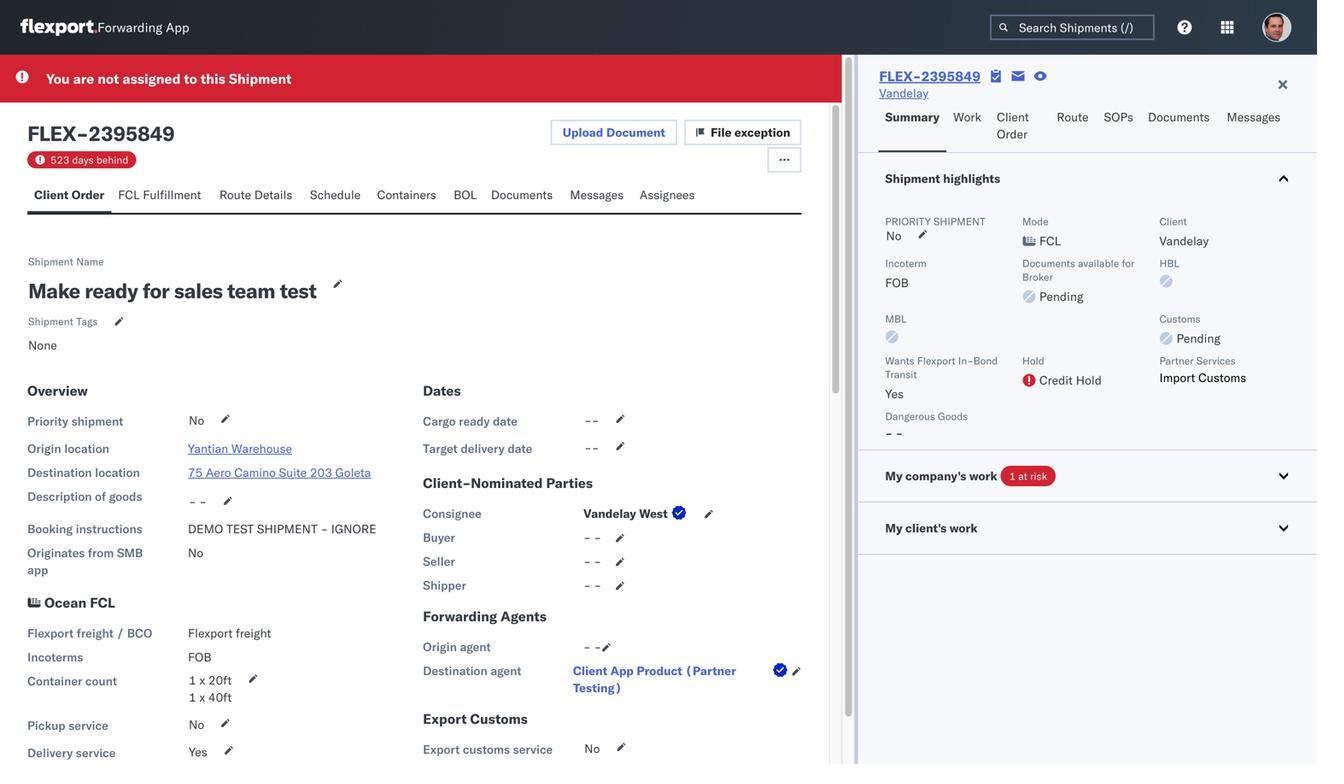 Task type: locate. For each thing, give the bounding box(es) containing it.
- - for buyer
[[584, 530, 602, 545]]

0 vertical spatial app
[[166, 19, 189, 35]]

client inside client vandelay incoterm fob
[[1160, 215, 1188, 228]]

shipment for shipment tags
[[28, 315, 73, 328]]

order
[[997, 126, 1028, 141], [72, 187, 105, 202]]

test
[[226, 521, 254, 536]]

1 vertical spatial 1
[[189, 673, 196, 688]]

1 horizontal spatial app
[[611, 663, 634, 678]]

vandelay for vandelay west
[[584, 506, 637, 521]]

route left sops at the top right
[[1057, 109, 1089, 124]]

0 vertical spatial ready
[[85, 278, 138, 303]]

flexport for flexport freight / bco
[[27, 626, 74, 641]]

client
[[997, 109, 1030, 124], [34, 187, 69, 202], [1160, 215, 1188, 228], [573, 663, 608, 678]]

agent up destination agent at the bottom of page
[[460, 639, 491, 654]]

export for export customs
[[423, 710, 467, 727]]

1 horizontal spatial yes
[[886, 386, 904, 401]]

customs
[[463, 742, 510, 757]]

booking
[[27, 521, 73, 536]]

no
[[887, 228, 902, 243], [189, 413, 204, 428], [188, 545, 204, 560], [189, 717, 204, 732], [585, 741, 600, 756]]

customs up export customs service
[[470, 710, 528, 727]]

fob down the incoterm
[[886, 275, 909, 290]]

ignore
[[331, 521, 377, 536]]

vandelay down flex- at top
[[880, 85, 929, 100]]

freight
[[77, 626, 114, 641], [236, 626, 271, 641]]

hold
[[1023, 354, 1045, 367], [1076, 373, 1102, 388]]

0 vertical spatial --
[[585, 413, 600, 428]]

0 horizontal spatial for
[[143, 278, 169, 303]]

nominated
[[471, 474, 543, 491]]

export up customs
[[423, 710, 467, 727]]

my left client's
[[886, 520, 903, 535]]

customs up partner
[[1160, 312, 1201, 325]]

fcl for fcl
[[1040, 233, 1062, 248]]

2 -- from the top
[[585, 440, 600, 455]]

0 vertical spatial origin
[[27, 441, 61, 456]]

from
[[88, 545, 114, 560]]

destination
[[27, 465, 92, 480], [423, 663, 488, 678]]

camino
[[234, 465, 276, 480]]

client order button right work
[[991, 102, 1051, 152]]

agent down origin agent
[[491, 663, 522, 678]]

incoterms
[[27, 650, 83, 664]]

0 vertical spatial messages button
[[1221, 102, 1290, 152]]

2 vertical spatial fcl
[[90, 594, 115, 611]]

1 vertical spatial yes
[[189, 744, 207, 759]]

ready for cargo
[[459, 414, 490, 429]]

no down 1 x 20ft 1 x 40ft
[[189, 717, 204, 732]]

0 horizontal spatial origin
[[27, 441, 61, 456]]

1 x from the top
[[199, 673, 205, 688]]

0 vertical spatial 2395849
[[922, 68, 981, 85]]

flexport up 'incoterms'
[[27, 626, 74, 641]]

forwarding app
[[97, 19, 189, 35]]

0 vertical spatial for
[[1122, 257, 1135, 270]]

shipment inside button
[[886, 171, 941, 186]]

0 vertical spatial x
[[199, 673, 205, 688]]

app
[[166, 19, 189, 35], [611, 663, 634, 678]]

pending for customs
[[1177, 331, 1221, 346]]

0 vertical spatial my
[[886, 468, 903, 483]]

flexport freight / bco
[[27, 626, 152, 641]]

2 export from the top
[[423, 742, 460, 757]]

for right available
[[1122, 257, 1135, 270]]

ready down name on the left
[[85, 278, 138, 303]]

origin up destination location
[[27, 441, 61, 456]]

1 horizontal spatial documents
[[1023, 257, 1076, 270]]

- - for shipper
[[584, 578, 602, 593]]

mode
[[1023, 215, 1049, 228]]

0 horizontal spatial app
[[166, 19, 189, 35]]

fcl up flexport freight / bco
[[90, 594, 115, 611]]

documents right sops at the top right
[[1149, 109, 1210, 124]]

2 horizontal spatial fcl
[[1040, 233, 1062, 248]]

priority
[[886, 215, 931, 228], [27, 414, 68, 429]]

customs
[[1160, 312, 1201, 325], [1199, 370, 1247, 385], [470, 710, 528, 727]]

services
[[1197, 354, 1236, 367]]

-
[[76, 120, 88, 146], [585, 413, 592, 428], [592, 413, 600, 428], [886, 426, 893, 441], [896, 426, 904, 441], [585, 440, 592, 455], [592, 440, 600, 455], [189, 494, 196, 509], [199, 494, 207, 509], [321, 521, 328, 536], [584, 530, 591, 545], [594, 530, 602, 545], [584, 554, 591, 569], [594, 554, 602, 569], [584, 578, 591, 593], [594, 578, 602, 593], [584, 639, 591, 654], [594, 639, 602, 654]]

2 horizontal spatial vandelay
[[1160, 233, 1209, 248]]

client-nominated parties
[[423, 474, 593, 491]]

priority shipment up origin location
[[27, 414, 123, 429]]

0 vertical spatial fob
[[886, 275, 909, 290]]

export
[[423, 710, 467, 727], [423, 742, 460, 757]]

flexport left in-
[[918, 354, 956, 367]]

order inside client order
[[997, 126, 1028, 141]]

client right work
[[997, 109, 1030, 124]]

0 horizontal spatial priority
[[27, 414, 68, 429]]

delivery
[[461, 441, 505, 456]]

assignees button
[[633, 179, 705, 213]]

1 vertical spatial date
[[508, 441, 533, 456]]

1 vertical spatial hold
[[1076, 373, 1102, 388]]

0 vertical spatial yes
[[886, 386, 904, 401]]

1 horizontal spatial priority
[[886, 215, 931, 228]]

for for available
[[1122, 257, 1135, 270]]

customs inside partner services import customs
[[1199, 370, 1247, 385]]

client down 523
[[34, 187, 69, 202]]

client up hbl
[[1160, 215, 1188, 228]]

service up delivery service
[[68, 718, 108, 733]]

2395849 up behind
[[88, 120, 175, 146]]

shipment up none
[[28, 315, 73, 328]]

- -
[[189, 494, 207, 509], [584, 530, 602, 545], [584, 554, 602, 569], [584, 578, 602, 593], [584, 639, 602, 654]]

vandelay up hbl
[[1160, 233, 1209, 248]]

1 vertical spatial destination
[[423, 663, 488, 678]]

fcl down behind
[[118, 187, 140, 202]]

messages button
[[1221, 102, 1290, 152], [563, 179, 633, 213]]

location up destination location
[[64, 441, 109, 456]]

documents
[[1149, 109, 1210, 124], [491, 187, 553, 202], [1023, 257, 1076, 270]]

delivery
[[27, 745, 73, 760]]

1 horizontal spatial vandelay
[[880, 85, 929, 100]]

pending down broker
[[1040, 289, 1084, 304]]

1 vertical spatial 2395849
[[88, 120, 175, 146]]

0 horizontal spatial vandelay
[[584, 506, 637, 521]]

app inside client app product (partner testing)
[[611, 663, 634, 678]]

1 horizontal spatial order
[[997, 126, 1028, 141]]

flex - 2395849
[[27, 120, 175, 146]]

0 vertical spatial vandelay
[[880, 85, 929, 100]]

priority down overview
[[27, 414, 68, 429]]

fcl inside button
[[118, 187, 140, 202]]

shipment down summary 'button'
[[886, 171, 941, 186]]

containers button
[[370, 179, 447, 213]]

flexport. image
[[21, 19, 97, 36]]

mbl
[[886, 312, 907, 325]]

order right work 'button' on the top right
[[997, 126, 1028, 141]]

--
[[585, 413, 600, 428], [585, 440, 600, 455]]

1 vertical spatial agent
[[491, 663, 522, 678]]

1 horizontal spatial fob
[[886, 275, 909, 290]]

1 vertical spatial shipment
[[71, 414, 123, 429]]

documents up broker
[[1023, 257, 1076, 270]]

1 left at
[[1010, 470, 1016, 482]]

flex
[[27, 120, 76, 146]]

destination down origin agent
[[423, 663, 488, 678]]

target
[[423, 441, 458, 456]]

date up delivery
[[493, 414, 518, 429]]

location for origin location
[[64, 441, 109, 456]]

x left 40ft
[[199, 690, 205, 705]]

documents button right sops at the top right
[[1142, 102, 1221, 152]]

incoterm
[[886, 257, 927, 270]]

0 vertical spatial work
[[970, 468, 998, 483]]

are
[[73, 70, 94, 87]]

ocean
[[44, 594, 87, 611]]

route for route
[[1057, 109, 1089, 124]]

1 vertical spatial x
[[199, 690, 205, 705]]

dates
[[423, 382, 461, 399]]

0 horizontal spatial hold
[[1023, 354, 1045, 367]]

1 -- from the top
[[585, 413, 600, 428]]

app up you are not assigned to this shipment
[[166, 19, 189, 35]]

fob up 20ft
[[188, 650, 212, 664]]

date up client-nominated parties on the left of page
[[508, 441, 533, 456]]

my
[[886, 468, 903, 483], [886, 520, 903, 535]]

in-
[[959, 354, 974, 367]]

1 left 40ft
[[189, 690, 196, 705]]

0 horizontal spatial destination
[[27, 465, 92, 480]]

- - for seller
[[584, 554, 602, 569]]

0 horizontal spatial shipment
[[71, 414, 123, 429]]

my left "company's"
[[886, 468, 903, 483]]

0 horizontal spatial fcl
[[90, 594, 115, 611]]

yes down 1 x 20ft 1 x 40ft
[[189, 744, 207, 759]]

work right client's
[[950, 520, 978, 535]]

goods
[[109, 489, 142, 504]]

highlights
[[944, 171, 1001, 186]]

0 horizontal spatial route
[[220, 187, 251, 202]]

service
[[68, 718, 108, 733], [513, 742, 553, 757], [76, 745, 116, 760]]

service down pickup service
[[76, 745, 116, 760]]

1 horizontal spatial flexport
[[188, 626, 233, 641]]

2 vertical spatial vandelay
[[584, 506, 637, 521]]

0 vertical spatial location
[[64, 441, 109, 456]]

fcl for fcl fulfillment
[[118, 187, 140, 202]]

0 vertical spatial pending
[[1040, 289, 1084, 304]]

documents right bol 'button'
[[491, 187, 553, 202]]

1 vertical spatial forwarding
[[423, 608, 497, 625]]

work left at
[[970, 468, 998, 483]]

2 vertical spatial 1
[[189, 690, 196, 705]]

export left customs
[[423, 742, 460, 757]]

1 vertical spatial priority shipment
[[27, 414, 123, 429]]

flexport up 20ft
[[188, 626, 233, 641]]

shipper
[[423, 578, 466, 593]]

forwarding up not at the left of the page
[[97, 19, 163, 35]]

fob
[[886, 275, 909, 290], [188, 650, 212, 664]]

documents button right the bol
[[484, 179, 563, 213]]

destination up description
[[27, 465, 92, 480]]

- - for description of goods
[[189, 494, 207, 509]]

1 vertical spatial fob
[[188, 650, 212, 664]]

1 vertical spatial origin
[[423, 639, 457, 654]]

client order right work 'button' on the top right
[[997, 109, 1030, 141]]

no up the incoterm
[[887, 228, 902, 243]]

0 horizontal spatial documents
[[491, 187, 553, 202]]

client order button down 523
[[27, 179, 111, 213]]

priority up the incoterm
[[886, 215, 931, 228]]

hold right credit
[[1076, 373, 1102, 388]]

fulfillment
[[143, 187, 201, 202]]

client up testing)
[[573, 663, 608, 678]]

1 horizontal spatial hold
[[1076, 373, 1102, 388]]

1 vertical spatial order
[[72, 187, 105, 202]]

work inside button
[[950, 520, 978, 535]]

0 vertical spatial shipment
[[934, 215, 986, 228]]

1 horizontal spatial messages
[[1227, 109, 1281, 124]]

2395849
[[922, 68, 981, 85], [88, 120, 175, 146]]

schedule
[[310, 187, 361, 202]]

documents inside documents available for broker
[[1023, 257, 1076, 270]]

overview
[[27, 382, 88, 399]]

forwarding
[[97, 19, 163, 35], [423, 608, 497, 625]]

1 horizontal spatial freight
[[236, 626, 271, 641]]

1 my from the top
[[886, 468, 903, 483]]

pending up services
[[1177, 331, 1221, 346]]

agent for destination agent
[[491, 663, 522, 678]]

0 horizontal spatial ready
[[85, 278, 138, 303]]

2 horizontal spatial flexport
[[918, 354, 956, 367]]

service right customs
[[513, 742, 553, 757]]

0 vertical spatial destination
[[27, 465, 92, 480]]

0 horizontal spatial freight
[[77, 626, 114, 641]]

client order
[[997, 109, 1030, 141], [34, 187, 105, 202]]

freight for flexport freight / bco
[[77, 626, 114, 641]]

containers
[[377, 187, 437, 202]]

bco
[[127, 626, 152, 641]]

destination agent
[[423, 663, 522, 678]]

1 horizontal spatial ready
[[459, 414, 490, 429]]

1 vertical spatial app
[[611, 663, 634, 678]]

1 vertical spatial route
[[220, 187, 251, 202]]

0 vertical spatial 1
[[1010, 470, 1016, 482]]

1 vertical spatial messages
[[570, 187, 624, 202]]

0 horizontal spatial messages
[[570, 187, 624, 202]]

vandelay left west
[[584, 506, 637, 521]]

demo test shipment - ignore
[[188, 521, 377, 536]]

2 vertical spatial documents
[[1023, 257, 1076, 270]]

my for my company's work
[[886, 468, 903, 483]]

customs down services
[[1199, 370, 1247, 385]]

flexport for flexport freight
[[188, 626, 233, 641]]

no up yantian
[[189, 413, 204, 428]]

1 left 20ft
[[189, 673, 196, 688]]

203
[[310, 465, 332, 480]]

shipment
[[257, 521, 318, 536]]

for left sales
[[143, 278, 169, 303]]

location up goods
[[95, 465, 140, 480]]

work
[[970, 468, 998, 483], [950, 520, 978, 535]]

date for cargo ready date
[[493, 414, 518, 429]]

consignee
[[423, 506, 482, 521]]

shipment tags
[[28, 315, 98, 328]]

to
[[184, 70, 197, 87]]

forwarding up origin agent
[[423, 608, 497, 625]]

app up testing)
[[611, 663, 634, 678]]

client order down 523
[[34, 187, 105, 202]]

available
[[1079, 257, 1120, 270]]

1 vertical spatial --
[[585, 440, 600, 455]]

origin for origin agent
[[423, 639, 457, 654]]

for inside documents available for broker
[[1122, 257, 1135, 270]]

x left 20ft
[[199, 673, 205, 688]]

1 vertical spatial location
[[95, 465, 140, 480]]

shipment up make
[[28, 255, 73, 268]]

yes inside wants flexport in-bond transit yes
[[886, 386, 904, 401]]

1 horizontal spatial pending
[[1177, 331, 1221, 346]]

origin up destination agent at the bottom of page
[[423, 639, 457, 654]]

Search Shipments (/) text field
[[990, 15, 1155, 40]]

2 horizontal spatial documents
[[1149, 109, 1210, 124]]

ready up target delivery date
[[459, 414, 490, 429]]

hold up credit
[[1023, 354, 1045, 367]]

0 vertical spatial order
[[997, 126, 1028, 141]]

no down demo
[[188, 545, 204, 560]]

1 vertical spatial client order button
[[27, 179, 111, 213]]

0 vertical spatial documents button
[[1142, 102, 1221, 152]]

2395849 up work
[[922, 68, 981, 85]]

route left details
[[220, 187, 251, 202]]

0 horizontal spatial flexport
[[27, 626, 74, 641]]

0 horizontal spatial priority shipment
[[27, 414, 123, 429]]

0 vertical spatial route
[[1057, 109, 1089, 124]]

1 horizontal spatial priority shipment
[[886, 215, 986, 228]]

shipment down the highlights
[[934, 215, 986, 228]]

1 vertical spatial customs
[[1199, 370, 1247, 385]]

1 freight from the left
[[77, 626, 114, 641]]

shipment up origin location
[[71, 414, 123, 429]]

you
[[46, 70, 70, 87]]

pickup service
[[27, 718, 108, 733]]

for
[[1122, 257, 1135, 270], [143, 278, 169, 303]]

1 horizontal spatial origin
[[423, 639, 457, 654]]

1 horizontal spatial destination
[[423, 663, 488, 678]]

shipment
[[229, 70, 292, 87], [886, 171, 941, 186], [28, 255, 73, 268], [28, 315, 73, 328]]

0 vertical spatial client order
[[997, 109, 1030, 141]]

my company's work
[[886, 468, 998, 483]]

0 vertical spatial fcl
[[118, 187, 140, 202]]

1 vertical spatial vandelay
[[1160, 233, 1209, 248]]

forwarding for forwarding app
[[97, 19, 163, 35]]

fcl down mode
[[1040, 233, 1062, 248]]

file exception button
[[685, 120, 802, 145], [685, 120, 802, 145]]

(partner
[[686, 663, 737, 678]]

1 export from the top
[[423, 710, 467, 727]]

0 vertical spatial agent
[[460, 639, 491, 654]]

shipment right this
[[229, 70, 292, 87]]

2 my from the top
[[886, 520, 903, 535]]

flexport freight
[[188, 626, 271, 641]]

partner services import customs
[[1160, 354, 1247, 385]]

0 horizontal spatial forwarding
[[97, 19, 163, 35]]

0 vertical spatial priority shipment
[[886, 215, 986, 228]]

documents for documents available for broker
[[1023, 257, 1076, 270]]

ready
[[85, 278, 138, 303], [459, 414, 490, 429]]

priority shipment
[[886, 215, 986, 228], [27, 414, 123, 429]]

service for no
[[68, 718, 108, 733]]

bol button
[[447, 179, 484, 213]]

order down 523 days behind
[[72, 187, 105, 202]]

container
[[27, 673, 82, 688]]

yes down 'transit'
[[886, 386, 904, 401]]

0 horizontal spatial pending
[[1040, 289, 1084, 304]]

export customs service
[[423, 742, 553, 757]]

my inside button
[[886, 520, 903, 535]]

priority shipment down shipment highlights
[[886, 215, 986, 228]]

1 horizontal spatial route
[[1057, 109, 1089, 124]]

my client's work
[[886, 520, 978, 535]]

date for target delivery date
[[508, 441, 533, 456]]

1 horizontal spatial fcl
[[118, 187, 140, 202]]

2 freight from the left
[[236, 626, 271, 641]]



Task type: describe. For each thing, give the bounding box(es) containing it.
0 horizontal spatial 2395849
[[88, 120, 175, 146]]

1 horizontal spatial client order
[[997, 109, 1030, 141]]

1 for 1 x 20ft 1 x 40ft
[[189, 673, 196, 688]]

ready for make
[[85, 278, 138, 303]]

file
[[711, 125, 732, 140]]

not
[[98, 70, 119, 87]]

1 horizontal spatial client order button
[[991, 102, 1051, 152]]

route for route details
[[220, 187, 251, 202]]

client inside client app product (partner testing)
[[573, 663, 608, 678]]

1 x 20ft 1 x 40ft
[[189, 673, 232, 705]]

my client's work button
[[858, 503, 1318, 554]]

booking instructions
[[27, 521, 143, 536]]

messages for the right the messages button
[[1227, 109, 1281, 124]]

exception
[[735, 125, 791, 140]]

target delivery date
[[423, 441, 533, 456]]

freight for flexport freight
[[236, 626, 271, 641]]

my for my client's work
[[886, 520, 903, 535]]

forwarding app link
[[21, 19, 189, 36]]

shipment for shipment name
[[28, 255, 73, 268]]

work button
[[947, 102, 991, 152]]

work
[[954, 109, 982, 124]]

warehouse
[[232, 441, 292, 456]]

location for destination location
[[95, 465, 140, 480]]

make
[[28, 278, 80, 303]]

partner
[[1160, 354, 1194, 367]]

delivery service
[[27, 745, 116, 760]]

export customs
[[423, 710, 528, 727]]

sops button
[[1098, 102, 1142, 152]]

file exception
[[711, 125, 791, 140]]

/
[[117, 626, 124, 641]]

of
[[95, 489, 106, 504]]

pickup
[[27, 718, 65, 733]]

agent for origin agent
[[460, 639, 491, 654]]

pending for documents available for broker
[[1040, 289, 1084, 304]]

order for bottom client order button
[[72, 187, 105, 202]]

shipment highlights button
[[858, 153, 1318, 204]]

- - for origin agent
[[584, 639, 602, 654]]

flexport inside wants flexport in-bond transit yes
[[918, 354, 956, 367]]

goods
[[938, 410, 968, 423]]

app for client
[[611, 663, 634, 678]]

cargo
[[423, 414, 456, 429]]

goleta
[[335, 465, 371, 480]]

test
[[280, 278, 317, 303]]

broker
[[1023, 270, 1054, 283]]

1 vertical spatial priority
[[27, 414, 68, 429]]

vandelay inside client vandelay incoterm fob
[[1160, 233, 1209, 248]]

bol
[[454, 187, 477, 202]]

shipment name
[[28, 255, 104, 268]]

agents
[[501, 608, 547, 625]]

west
[[639, 506, 668, 521]]

523 days behind
[[50, 153, 129, 166]]

work for my company's work
[[970, 468, 998, 483]]

transit
[[886, 368, 917, 381]]

export for export customs service
[[423, 742, 460, 757]]

upload
[[563, 125, 604, 140]]

work for my client's work
[[950, 520, 978, 535]]

523
[[50, 153, 69, 166]]

origin for origin location
[[27, 441, 61, 456]]

container count
[[27, 673, 117, 688]]

vandelay for vandelay
[[880, 85, 929, 100]]

1 horizontal spatial 2395849
[[922, 68, 981, 85]]

origin agent
[[423, 639, 491, 654]]

for for ready
[[143, 278, 169, 303]]

make ready for sales team test
[[28, 278, 317, 303]]

75 aero camino suite 203 goleta link
[[188, 465, 371, 480]]

client app product (partner testing) link
[[573, 662, 792, 697]]

product
[[637, 663, 683, 678]]

destination for destination location
[[27, 465, 92, 480]]

messages for the leftmost the messages button
[[570, 187, 624, 202]]

order for right client order button
[[997, 126, 1028, 141]]

this
[[201, 70, 226, 87]]

yantian warehouse
[[188, 441, 292, 456]]

route button
[[1051, 102, 1098, 152]]

flex-2395849
[[880, 68, 981, 85]]

description of goods
[[27, 489, 142, 504]]

destination location
[[27, 465, 140, 480]]

smb
[[117, 545, 143, 560]]

1 vertical spatial client order
[[34, 187, 105, 202]]

behind
[[96, 153, 129, 166]]

aero
[[206, 465, 231, 480]]

schedule button
[[303, 179, 370, 213]]

documents for the bottom documents button
[[491, 187, 553, 202]]

fcl fulfillment
[[118, 187, 201, 202]]

1 at risk
[[1010, 470, 1048, 482]]

0 vertical spatial customs
[[1160, 312, 1201, 325]]

2 vertical spatial customs
[[470, 710, 528, 727]]

0 horizontal spatial messages button
[[563, 179, 633, 213]]

credit hold
[[1040, 373, 1102, 388]]

tags
[[76, 315, 98, 328]]

documents for the right documents button
[[1149, 109, 1210, 124]]

-- for cargo ready date
[[585, 413, 600, 428]]

flex-2395849 link
[[880, 68, 981, 85]]

destination for destination agent
[[423, 663, 488, 678]]

sales
[[174, 278, 223, 303]]

summary
[[886, 109, 940, 124]]

summary button
[[879, 102, 947, 152]]

service for yes
[[76, 745, 116, 760]]

1 for 1 at risk
[[1010, 470, 1016, 482]]

app for forwarding
[[166, 19, 189, 35]]

0 vertical spatial hold
[[1023, 354, 1045, 367]]

route details button
[[213, 179, 303, 213]]

0 horizontal spatial fob
[[188, 650, 212, 664]]

documents available for broker
[[1023, 257, 1135, 283]]

1 vertical spatial documents button
[[484, 179, 563, 213]]

sops
[[1105, 109, 1134, 124]]

name
[[76, 255, 104, 268]]

wants flexport in-bond transit yes
[[886, 354, 998, 401]]

shipment for shipment highlights
[[886, 171, 941, 186]]

team
[[227, 278, 275, 303]]

forwarding agents
[[423, 608, 547, 625]]

fob inside client vandelay incoterm fob
[[886, 275, 909, 290]]

1 horizontal spatial documents button
[[1142, 102, 1221, 152]]

-- for target delivery date
[[585, 440, 600, 455]]

instructions
[[76, 521, 143, 536]]

buyer
[[423, 530, 455, 545]]

originates from smb app
[[27, 545, 143, 577]]

fcl fulfillment button
[[111, 179, 213, 213]]

details
[[254, 187, 293, 202]]

75
[[188, 465, 203, 480]]

2 x from the top
[[199, 690, 205, 705]]

1 horizontal spatial messages button
[[1221, 102, 1290, 152]]

risk
[[1031, 470, 1048, 482]]

0 vertical spatial priority
[[886, 215, 931, 228]]

originates
[[27, 545, 85, 560]]

no down testing)
[[585, 741, 600, 756]]

ocean fcl
[[44, 594, 115, 611]]

none
[[28, 338, 57, 353]]

forwarding for forwarding agents
[[423, 608, 497, 625]]

document
[[607, 125, 666, 140]]

vandelay link
[[880, 85, 929, 102]]



Task type: vqa. For each thing, say whether or not it's contained in the screenshot.
the My work
no



